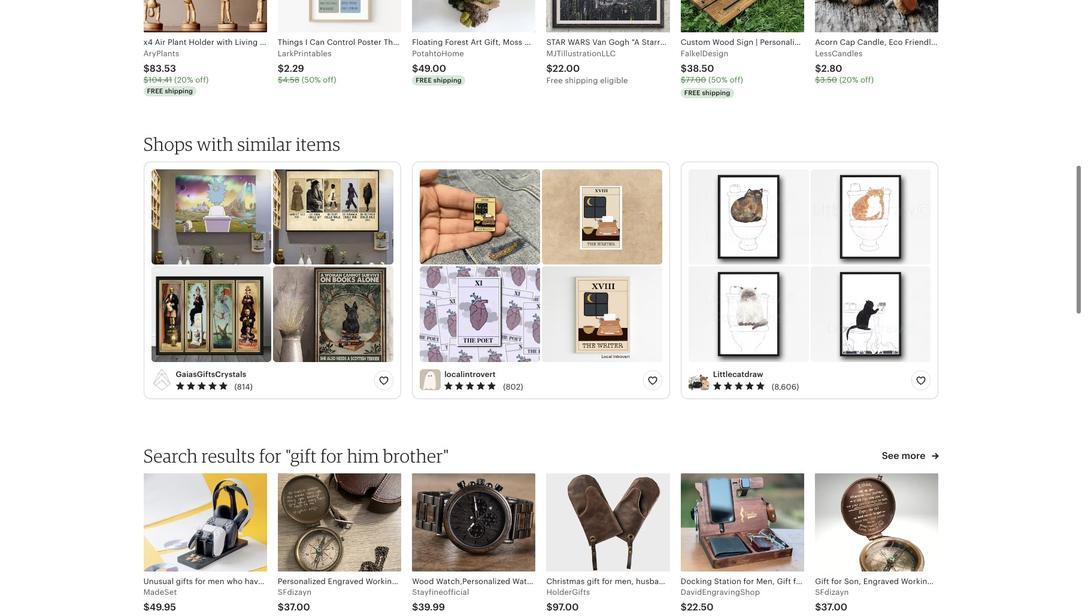 Task type: describe. For each thing, give the bounding box(es) containing it.
"gift
[[286, 445, 317, 467]]

custom wood sign | personalized family name sign | last name pallet sign | wedding gift | home wall decor | anniversary gift image
[[681, 0, 805, 33]]

search results for "gift for him brother"
[[144, 445, 449, 467]]

free
[[547, 76, 563, 85]]

aryplants
[[144, 49, 179, 58]]

4.58
[[283, 75, 300, 84]]

off) for 83.53
[[195, 75, 209, 84]]

shipping inside potahtohome $ 49.00 free shipping
[[434, 77, 462, 84]]

see
[[882, 451, 900, 462]]

mjtillustrationllc
[[547, 49, 616, 58]]

(50% for 38.50
[[709, 75, 728, 84]]

49.00
[[418, 63, 446, 74]]

38.50
[[687, 63, 715, 74]]

search
[[144, 445, 198, 467]]

eligible
[[600, 76, 628, 85]]

larkprintables
[[278, 49, 332, 58]]

more
[[902, 451, 926, 462]]

(814)
[[235, 383, 253, 392]]

items
[[296, 133, 341, 155]]

localintrovert
[[445, 370, 496, 379]]

2.80
[[822, 63, 843, 74]]

larkprintables $ 2.29 $ 4.58 (50% off)
[[278, 49, 337, 84]]

off) for 2.29
[[323, 75, 337, 84]]

off) for 38.50
[[730, 75, 744, 84]]

(20% for 83.53
[[174, 75, 193, 84]]

potahtohome $ 49.00 free shipping
[[412, 49, 464, 84]]

$ up 77.00
[[681, 63, 687, 74]]

83.53
[[150, 63, 176, 74]]

104.41
[[149, 75, 172, 84]]

(50% for 2.29
[[302, 75, 321, 84]]

madeset
[[144, 588, 177, 597]]

holdergifts
[[547, 588, 590, 597]]

lesscandles $ 2.80 $ 3.50 (20% off)
[[816, 49, 874, 84]]

acorn cap candle, eco friendly floating cinnamon scented candles, holiday ornaments, autumn candles, christmas gift, hygge home decor image
[[816, 0, 939, 33]]

brother"
[[383, 445, 449, 467]]

$ inside mjtillustrationllc $ 22.00 free shipping eligible
[[547, 63, 553, 74]]

sfdizayn for personalized engraved working compass with custom handwriting, gift for men anniversary, gifts for dad birthday image
[[278, 588, 312, 597]]

davidengravingshop link
[[681, 474, 805, 612]]

$ down lesscandles
[[816, 75, 821, 84]]

2 sfdizayn link from the left
[[816, 474, 939, 612]]

shipping inside falkeldesign $ 38.50 $ 77.00 (50% off) free shipping
[[703, 89, 731, 96]]

him
[[347, 445, 379, 467]]

(802)
[[503, 383, 523, 392]]

$ inside potahtohome $ 49.00 free shipping
[[412, 63, 418, 74]]

unusual gifts for men who have everything unusual birthday gifts for men birthday present for boyfriend birthday present ideas for boyfriend image
[[144, 474, 267, 572]]

sfdizayn for 'gift for son, engraved working compass, personalized gifts for him, custom photo engraved compass, graduation gift'
[[816, 588, 849, 597]]

3.50
[[821, 75, 838, 84]]

$ up 3.50
[[816, 63, 822, 74]]

1 sfdizayn link from the left
[[278, 474, 402, 612]]

results
[[202, 445, 255, 467]]

littlecatdraw
[[713, 370, 764, 379]]

77.00
[[686, 75, 707, 84]]

22.00
[[553, 63, 580, 74]]

$ up 104.41
[[144, 63, 150, 74]]

$ down larkprintables
[[278, 75, 283, 84]]

christmas gift for men, husband, daddy, grandad - leather cooking oven mitts with personalization image
[[547, 474, 670, 572]]

mjtillustrationllc $ 22.00 free shipping eligible
[[547, 49, 628, 85]]

shipping inside "aryplants $ 83.53 $ 104.41 (20% off) free shipping"
[[165, 87, 193, 95]]



Task type: locate. For each thing, give the bounding box(es) containing it.
0 horizontal spatial (50%
[[302, 75, 321, 84]]

(50% right 4.58
[[302, 75, 321, 84]]

free for 83.53
[[147, 87, 163, 95]]

0 horizontal spatial sfdizayn link
[[278, 474, 402, 612]]

(50%
[[302, 75, 321, 84], [709, 75, 728, 84]]

1 horizontal spatial (20%
[[840, 75, 859, 84]]

shops
[[144, 133, 193, 155]]

stayfineofficial link
[[412, 474, 536, 612]]

madeset link
[[144, 474, 267, 612]]

personalized engraved working compass with custom handwriting, gift for men anniversary, gifts for dad birthday image
[[278, 474, 402, 572]]

2 off) from the left
[[323, 75, 337, 84]]

(50% inside larkprintables $ 2.29 $ 4.58 (50% off)
[[302, 75, 321, 84]]

1 (50% from the left
[[302, 75, 321, 84]]

stayfineofficial
[[412, 588, 469, 597]]

for
[[259, 445, 282, 467], [321, 445, 343, 467]]

$
[[144, 63, 150, 74], [278, 63, 284, 74], [412, 63, 418, 74], [547, 63, 553, 74], [681, 63, 687, 74], [816, 63, 822, 74], [144, 75, 149, 84], [278, 75, 283, 84], [681, 75, 686, 84], [816, 75, 821, 84]]

2.29
[[284, 63, 304, 74]]

1 horizontal spatial (50%
[[709, 75, 728, 84]]

off) right 3.50
[[861, 75, 874, 84]]

1 horizontal spatial sfdizayn
[[816, 588, 849, 597]]

sfdizayn
[[278, 588, 312, 597], [816, 588, 849, 597]]

star wars van gogh "a starry wars night" giclee art print - wall art, painting, gift for her, gift for home, gift for him, pop art image
[[547, 0, 670, 33]]

$ up 4.58
[[278, 63, 284, 74]]

things i can control poster therapy office decor calm down corner school counselor mental health classroom poster anxiety what i can control image
[[278, 0, 402, 33]]

free inside "aryplants $ 83.53 $ 104.41 (20% off) free shipping"
[[147, 87, 163, 95]]

0 horizontal spatial (20%
[[174, 75, 193, 84]]

free inside potahtohome $ 49.00 free shipping
[[416, 77, 432, 84]]

off) for 2.80
[[861, 75, 874, 84]]

off) inside "aryplants $ 83.53 $ 104.41 (20% off) free shipping"
[[195, 75, 209, 84]]

davidengravingshop
[[681, 588, 760, 597]]

off) inside falkeldesign $ 38.50 $ 77.00 (50% off) free shipping
[[730, 75, 744, 84]]

2 (20% from the left
[[840, 75, 859, 84]]

$ down potahtohome
[[412, 63, 418, 74]]

0 horizontal spatial free
[[147, 87, 163, 95]]

2 (50% from the left
[[709, 75, 728, 84]]

off) right 77.00
[[730, 75, 744, 84]]

free inside falkeldesign $ 38.50 $ 77.00 (50% off) free shipping
[[685, 89, 701, 96]]

4 off) from the left
[[861, 75, 874, 84]]

2 for from the left
[[321, 445, 343, 467]]

1 for from the left
[[259, 445, 282, 467]]

free down 104.41
[[147, 87, 163, 95]]

off) inside larkprintables $ 2.29 $ 4.58 (50% off)
[[323, 75, 337, 84]]

x4 air plant holder with living air plant, gift for plant lover, small plant desktop decor, housewarming gift for family, indoor plant image
[[144, 0, 267, 33]]

2 horizontal spatial free
[[685, 89, 701, 96]]

falkeldesign
[[681, 49, 729, 58]]

shipping down 77.00
[[703, 89, 731, 96]]

similar
[[237, 133, 292, 155]]

free
[[416, 77, 432, 84], [147, 87, 163, 95], [685, 89, 701, 96]]

free for 38.50
[[685, 89, 701, 96]]

off) down larkprintables
[[323, 75, 337, 84]]

for left "gift
[[259, 445, 282, 467]]

see more link
[[882, 450, 939, 463]]

docking station for men, gift for christmas, gift for men, gift for dad, gift for husband, gift for him, christmas gift, table organizer image
[[681, 474, 805, 572]]

0 horizontal spatial sfdizayn
[[278, 588, 312, 597]]

$ down aryplants
[[144, 75, 149, 84]]

shipping down 22.00
[[565, 76, 598, 85]]

(20% right 3.50
[[840, 75, 859, 84]]

falkeldesign $ 38.50 $ 77.00 (50% off) free shipping
[[681, 49, 744, 96]]

2 sfdizayn from the left
[[816, 588, 849, 597]]

(50% down 38.50
[[709, 75, 728, 84]]

see more
[[882, 451, 928, 462]]

(50% inside falkeldesign $ 38.50 $ 77.00 (50% off) free shipping
[[709, 75, 728, 84]]

1 horizontal spatial free
[[416, 77, 432, 84]]

gaiasgiftscrystals
[[176, 370, 246, 379]]

3 off) from the left
[[730, 75, 744, 84]]

1 off) from the left
[[195, 75, 209, 84]]

shipping
[[565, 76, 598, 85], [434, 77, 462, 84], [165, 87, 193, 95], [703, 89, 731, 96]]

for right "gift
[[321, 445, 343, 467]]

shipping inside mjtillustrationllc $ 22.00 free shipping eligible
[[565, 76, 598, 85]]

$ up free on the top
[[547, 63, 553, 74]]

(20%
[[174, 75, 193, 84], [840, 75, 859, 84]]

wood watch,personalized watch,engraved watch,wooden watch,groomsmen watch,mens watch,boyfriend gift for men,wedding anniversary gift for him image
[[412, 474, 536, 572]]

(20% inside lesscandles $ 2.80 $ 3.50 (20% off)
[[840, 75, 859, 84]]

shipping down 49.00 at the top
[[434, 77, 462, 84]]

(20% right 104.41
[[174, 75, 193, 84]]

1 (20% from the left
[[174, 75, 193, 84]]

gift for son, engraved working compass, personalized gifts for him, custom photo engraved compass, graduation gift image
[[816, 474, 939, 572]]

shipping down 104.41
[[165, 87, 193, 95]]

aryplants $ 83.53 $ 104.41 (20% off) free shipping
[[144, 49, 209, 95]]

off)
[[195, 75, 209, 84], [323, 75, 337, 84], [730, 75, 744, 84], [861, 75, 874, 84]]

(8,606)
[[772, 383, 800, 392]]

free down 77.00
[[685, 89, 701, 96]]

$ down falkeldesign
[[681, 75, 686, 84]]

shops with similar items
[[144, 133, 341, 155]]

(20% inside "aryplants $ 83.53 $ 104.41 (20% off) free shipping"
[[174, 75, 193, 84]]

0 horizontal spatial for
[[259, 445, 282, 467]]

1 horizontal spatial for
[[321, 445, 343, 467]]

(20% for 2.80
[[840, 75, 859, 84]]

potahtohome
[[412, 49, 464, 58]]

lesscandles
[[816, 49, 863, 58]]

holdergifts link
[[547, 474, 670, 612]]

with
[[197, 133, 234, 155]]

1 sfdizayn from the left
[[278, 588, 312, 597]]

off) right 104.41
[[195, 75, 209, 84]]

sfdizayn link
[[278, 474, 402, 612], [816, 474, 939, 612]]

1 horizontal spatial sfdizayn link
[[816, 474, 939, 612]]

free down 49.00 at the top
[[416, 77, 432, 84]]

off) inside lesscandles $ 2.80 $ 3.50 (20% off)
[[861, 75, 874, 84]]

floating forest art gift, moss on cork bark natural wall decor, ecofriendly hanging bark, preserved moss & mushrooms, vertical garden indoor image
[[412, 0, 536, 33]]



Task type: vqa. For each thing, say whether or not it's contained in the screenshot.
Celebrate
no



